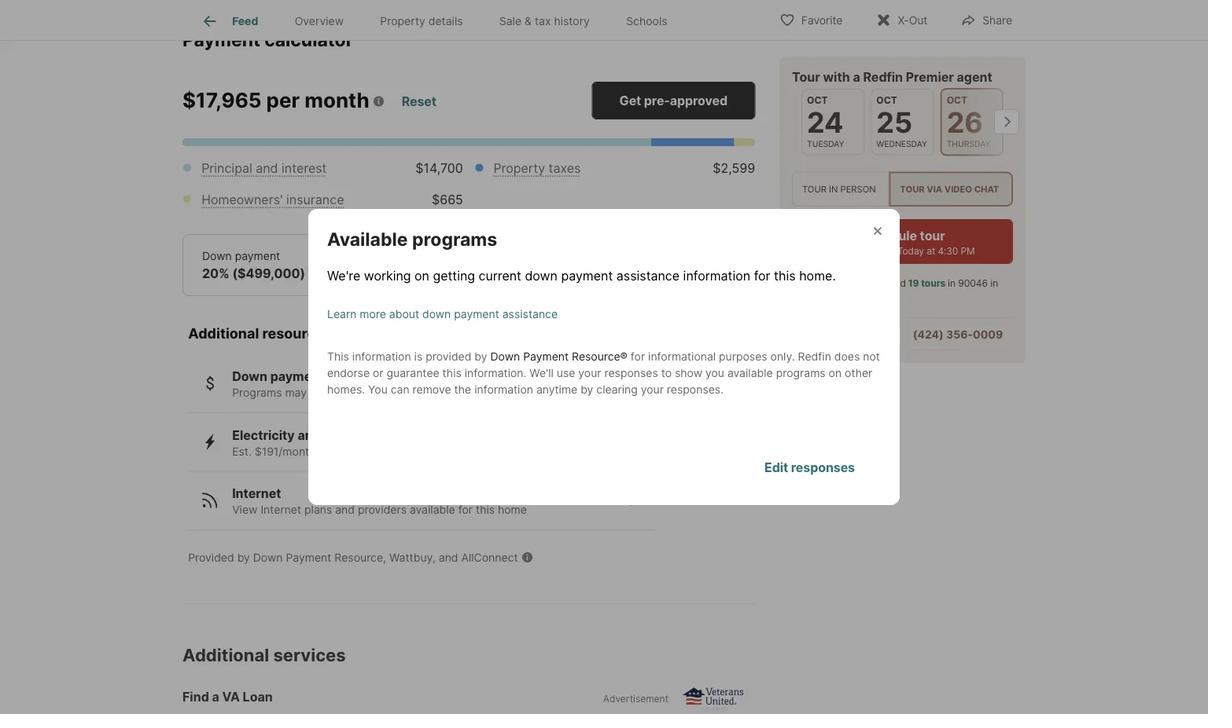 Task type: vqa. For each thing, say whether or not it's contained in the screenshot.
the 356-
yes



Task type: describe. For each thing, give the bounding box(es) containing it.
electricity
[[232, 428, 295, 443]]

$17,965
[[182, 88, 262, 113]]

resource®
[[572, 350, 628, 363]]

for inside the internet view internet plans and providers available for this home
[[458, 504, 473, 517]]

reset
[[402, 94, 436, 109]]

oct for 24
[[807, 95, 828, 106]]

property details tab
[[362, 2, 481, 40]]

(424) 356-0009 link
[[913, 328, 1003, 342]]

4:30
[[938, 246, 958, 257]]

payment inside available programs dialog
[[523, 350, 569, 363]]

(424) 356-0009
[[913, 328, 1003, 342]]

payment calculator
[[182, 29, 353, 51]]

24
[[807, 105, 844, 140]]

0 vertical spatial programs
[[412, 228, 497, 250]]

this information is provided by down payment resource®
[[327, 350, 628, 363]]

x-out
[[898, 14, 928, 27]]

oct 26 thursday
[[947, 95, 990, 149]]

additional for additional services
[[182, 645, 269, 666]]

1 horizontal spatial solar
[[443, 445, 468, 458]]

down down the view
[[253, 551, 283, 565]]

sale & tax history
[[499, 14, 590, 28]]

0 vertical spatial assistance
[[616, 268, 680, 284]]

overview tab
[[276, 2, 362, 40]]

$191/month,
[[255, 445, 319, 458]]

in inside in the last 30 days
[[991, 278, 998, 290]]

per
[[266, 88, 300, 113]]

by inside for informational purposes only. redfin does not endorse or guarantee this information. we'll use your responses to show you available programs on other homes. you can remove the information anytime by clearing your responses.
[[581, 383, 593, 396]]

x-out button
[[862, 4, 941, 36]]

1 horizontal spatial by
[[475, 350, 487, 363]]

programs
[[232, 387, 282, 400]]

reset button
[[401, 87, 437, 116]]

pm
[[961, 246, 975, 257]]

edit responses
[[765, 460, 855, 475]]

19
[[908, 278, 919, 290]]

down inside down payment assistance programs may be available. learn more
[[232, 369, 267, 385]]

down inside down payment 20% ($499,000)
[[202, 249, 232, 263]]

share
[[983, 14, 1012, 27]]

payment up this information is provided by down payment resource®
[[454, 308, 499, 321]]

1 horizontal spatial payment
[[286, 551, 331, 565]]

redfin inside for informational purposes only. redfin does not endorse or guarantee this information. we'll use your responses to show you available programs on other homes. you can remove the information anytime by clearing your responses.
[[798, 350, 831, 363]]

list box containing tour in person
[[792, 172, 1013, 207]]

we're working on getting current down payment assistance information for this home.
[[327, 268, 836, 284]]

schools tab
[[608, 2, 686, 40]]

view
[[232, 504, 258, 517]]

we're
[[327, 268, 360, 284]]

tour via video chat
[[900, 184, 999, 195]]

led
[[892, 278, 906, 290]]

90046
[[958, 278, 988, 290]]

allconnect
[[461, 551, 518, 565]]

is
[[414, 350, 423, 363]]

1 vertical spatial a
[[212, 690, 219, 705]]

homeowners'
[[201, 192, 283, 207]]

1 vertical spatial assistance
[[502, 308, 558, 321]]

video
[[944, 184, 972, 195]]

you
[[705, 367, 724, 380]]

get
[[619, 93, 641, 108]]

out
[[909, 14, 928, 27]]

last
[[845, 292, 861, 304]]

loan inside loan details 30-yr fixed jumbo, 8.04%
[[490, 249, 516, 263]]

homes.
[[327, 383, 365, 396]]

person
[[840, 184, 876, 195]]

electricity and solar est. $191/month, save                  $191 with rooftop solar
[[232, 428, 468, 458]]

not
[[863, 350, 880, 363]]

insurance
[[286, 192, 344, 207]]

get pre-approved
[[619, 93, 727, 108]]

0 vertical spatial down
[[525, 268, 558, 284]]

property for property taxes
[[493, 160, 545, 176]]

tuesday
[[807, 139, 844, 149]]

$665
[[432, 192, 463, 207]]

remove
[[413, 383, 451, 396]]

$191
[[349, 445, 373, 458]]

0 horizontal spatial loan
[[243, 690, 273, 705]]

down inside available programs dialog
[[490, 350, 520, 363]]

tour in person
[[802, 184, 876, 195]]

home
[[355, 249, 386, 263]]

0 horizontal spatial information
[[352, 350, 411, 363]]

other
[[845, 367, 872, 380]]

feed link
[[201, 12, 258, 31]]

sale & tax history tab
[[481, 2, 608, 40]]

available programs element
[[327, 209, 516, 251]]

responses inside for informational purposes only. redfin does not endorse or guarantee this information. we'll use your responses to show you available programs on other homes. you can remove the information anytime by clearing your responses.
[[604, 367, 658, 380]]

more inside down payment assistance programs may be available. learn more
[[411, 387, 439, 400]]

26
[[947, 105, 983, 140]]

learn more about down payment assistance
[[327, 308, 558, 321]]

2 vertical spatial by
[[237, 551, 250, 565]]

via
[[927, 184, 942, 195]]

1 vertical spatial internet
[[261, 504, 301, 517]]

est.
[[232, 445, 252, 458]]

$14,700
[[416, 160, 463, 176]]

available:
[[853, 246, 895, 257]]

0 vertical spatial internet
[[232, 486, 281, 502]]

history
[[554, 14, 590, 28]]

about
[[389, 308, 419, 321]]

schedule
[[860, 228, 917, 244]]

available
[[327, 228, 408, 250]]

favorite button
[[766, 4, 856, 36]]

find a va loan
[[182, 690, 273, 705]]

payment right fixed
[[561, 268, 613, 284]]

x-
[[898, 14, 909, 27]]

oct 25 wednesday
[[876, 95, 927, 149]]

we'll
[[530, 367, 554, 380]]

interest
[[282, 160, 327, 176]]

20%
[[202, 266, 230, 281]]

or
[[373, 367, 383, 380]]

1 vertical spatial your
[[641, 383, 664, 396]]

this
[[327, 350, 349, 363]]

home.
[[799, 268, 836, 284]]

resource,
[[335, 551, 386, 565]]

property details
[[380, 14, 463, 28]]

available inside for informational purposes only. redfin does not endorse or guarantee this information. we'll use your responses to show you available programs on other homes. you can remove the information anytime by clearing your responses.
[[727, 367, 773, 380]]

1 horizontal spatial a
[[853, 69, 860, 85]]

356-
[[946, 328, 973, 342]]

principal
[[201, 160, 252, 176]]

providers
[[358, 504, 407, 517]]

down inside learn more about down payment assistance link
[[422, 308, 451, 321]]

working
[[364, 268, 411, 284]]



Task type: locate. For each thing, give the bounding box(es) containing it.
oct for 26
[[947, 95, 967, 106]]

loan up the 30-
[[490, 249, 516, 263]]

approved
[[670, 93, 727, 108]]

0 vertical spatial a
[[853, 69, 860, 85]]

chat
[[974, 184, 999, 195]]

1 horizontal spatial this
[[476, 504, 495, 517]]

with
[[823, 69, 850, 85], [376, 445, 399, 458]]

edit
[[765, 460, 788, 475]]

down up programs
[[232, 369, 267, 385]]

assistance inside down payment assistance programs may be available. learn more
[[327, 369, 394, 385]]

1 vertical spatial property
[[493, 160, 545, 176]]

solar right rooftop
[[443, 445, 468, 458]]

down
[[202, 249, 232, 263], [490, 350, 520, 363], [232, 369, 267, 385], [253, 551, 283, 565]]

learn
[[327, 308, 357, 321], [378, 387, 408, 400]]

1 horizontal spatial oct
[[876, 95, 897, 106]]

this inside the internet view internet plans and providers available for this home
[[476, 504, 495, 517]]

with inside electricity and solar est. $191/month, save                  $191 with rooftop solar
[[376, 445, 399, 458]]

tours
[[921, 278, 946, 290]]

this for information.
[[443, 367, 462, 380]]

0 vertical spatial with
[[823, 69, 850, 85]]

this for home.
[[774, 268, 796, 284]]

tour left via
[[900, 184, 925, 195]]

use
[[557, 367, 575, 380]]

1 vertical spatial solar
[[443, 445, 468, 458]]

loan details 30-yr fixed jumbo, 8.04%
[[490, 249, 646, 281]]

this left home.
[[774, 268, 796, 284]]

1 horizontal spatial learn
[[378, 387, 408, 400]]

today
[[897, 246, 924, 257]]

pre-
[[644, 93, 670, 108]]

and up homeowners' insurance
[[256, 160, 278, 176]]

edit responses button
[[739, 449, 881, 487]]

oct up the tuesday
[[807, 95, 828, 106]]

on down does
[[829, 367, 842, 380]]

0 horizontal spatial for
[[458, 504, 473, 517]]

with right $191
[[376, 445, 399, 458]]

30
[[864, 292, 876, 304]]

down payment 20% ($499,000)
[[202, 249, 305, 281]]

more
[[360, 308, 386, 321], [411, 387, 439, 400]]

0 horizontal spatial down
[[422, 308, 451, 321]]

30-
[[490, 266, 513, 281]]

for left home.
[[754, 268, 770, 284]]

tour left person
[[802, 184, 827, 195]]

payment inside down payment 20% ($499,000)
[[235, 249, 280, 263]]

1 vertical spatial available
[[410, 504, 455, 517]]

0 vertical spatial on
[[415, 268, 429, 284]]

be
[[310, 387, 323, 400]]

in inside list box
[[829, 184, 838, 195]]

1 vertical spatial for
[[631, 350, 645, 363]]

2 horizontal spatial in
[[991, 278, 998, 290]]

thursday
[[947, 139, 990, 149]]

your down resource®
[[578, 367, 601, 380]]

for inside for informational purposes only. redfin does not endorse or guarantee this information. we'll use your responses to show you available programs on other homes. you can remove the information anytime by clearing your responses.
[[631, 350, 645, 363]]

property taxes link
[[493, 160, 581, 176]]

this down provided
[[443, 367, 462, 380]]

services
[[273, 645, 346, 666]]

1 vertical spatial responses
[[791, 460, 855, 475]]

0 horizontal spatial learn
[[327, 308, 357, 321]]

assistance right jumbo,
[[616, 268, 680, 284]]

va
[[222, 690, 240, 705]]

agents
[[859, 278, 890, 290]]

fixed
[[528, 266, 559, 281]]

and right plans
[[335, 504, 355, 517]]

0 vertical spatial responses
[[604, 367, 658, 380]]

the left last
[[828, 292, 843, 304]]

0 vertical spatial loan
[[490, 249, 516, 263]]

for left home
[[458, 504, 473, 517]]

rooftop
[[402, 445, 440, 458]]

down right about
[[422, 308, 451, 321]]

additional services
[[182, 645, 346, 666]]

details inside loan details 30-yr fixed jumbo, 8.04%
[[519, 249, 553, 263]]

internet right the view
[[261, 504, 301, 517]]

25
[[876, 105, 913, 140]]

1 vertical spatial the
[[454, 383, 471, 396]]

2 horizontal spatial payment
[[523, 350, 569, 363]]

details left the sale
[[428, 14, 463, 28]]

in the last 30 days
[[828, 278, 998, 304]]

oct down agent
[[947, 95, 967, 106]]

responses right 'edit'
[[791, 460, 855, 475]]

learn down 'we're'
[[327, 308, 357, 321]]

oct inside oct 26 thursday
[[947, 95, 967, 106]]

0 vertical spatial property
[[380, 14, 425, 28]]

and up "$191/month,"
[[298, 428, 321, 443]]

and
[[256, 160, 278, 176], [298, 428, 321, 443], [335, 504, 355, 517], [439, 551, 458, 565]]

1 vertical spatial information
[[352, 350, 411, 363]]

0 horizontal spatial assistance
[[327, 369, 394, 385]]

1 horizontal spatial details
[[519, 249, 553, 263]]

tour for tour via video chat
[[900, 184, 925, 195]]

by right provided at left bottom
[[237, 551, 250, 565]]

learn down or
[[378, 387, 408, 400]]

2 vertical spatial this
[[476, 504, 495, 517]]

payment up may at the bottom of page
[[270, 369, 324, 385]]

list box
[[792, 172, 1013, 207]]

calculator
[[264, 29, 353, 51]]

redfin up last
[[828, 278, 857, 290]]

the inside for informational purposes only. redfin does not endorse or guarantee this information. we'll use your responses to show you available programs on other homes. you can remove the information anytime by clearing your responses.
[[454, 383, 471, 396]]

2 vertical spatial information
[[474, 383, 533, 396]]

homeowners' insurance link
[[201, 192, 344, 207]]

1 vertical spatial by
[[581, 383, 593, 396]]

property inside tab
[[380, 14, 425, 28]]

0009
[[973, 328, 1003, 342]]

details inside tab
[[428, 14, 463, 28]]

2 vertical spatial assistance
[[327, 369, 394, 385]]

next image
[[994, 109, 1019, 135]]

tab list containing feed
[[182, 0, 698, 40]]

0 vertical spatial redfin
[[863, 69, 903, 85]]

0 vertical spatial solar
[[324, 428, 354, 443]]

payment inside down payment assistance programs may be available. learn more
[[270, 369, 324, 385]]

0 horizontal spatial responses
[[604, 367, 658, 380]]

by right anytime
[[581, 383, 593, 396]]

0 vertical spatial by
[[475, 350, 487, 363]]

details for loan details 30-yr fixed jumbo, 8.04%
[[519, 249, 553, 263]]

0 vertical spatial information
[[683, 268, 750, 284]]

2 vertical spatial payment
[[286, 551, 331, 565]]

(424)
[[913, 328, 944, 342]]

for informational purposes only. redfin does not endorse or guarantee this information. we'll use your responses to show you available programs on other homes. you can remove the information anytime by clearing your responses.
[[327, 350, 880, 396]]

in right tours at the top right
[[948, 278, 956, 290]]

2 horizontal spatial by
[[581, 383, 593, 396]]

available
[[727, 367, 773, 380], [410, 504, 455, 517]]

None button
[[940, 88, 1004, 156], [801, 89, 865, 155], [871, 89, 934, 155], [940, 88, 1004, 156], [801, 89, 865, 155], [871, 89, 934, 155]]

1 horizontal spatial available
[[727, 367, 773, 380]]

responses
[[604, 367, 658, 380], [791, 460, 855, 475]]

1 horizontal spatial assistance
[[502, 308, 558, 321]]

down up 20%
[[202, 249, 232, 263]]

current
[[479, 268, 521, 284]]

1 vertical spatial programs
[[776, 367, 826, 380]]

0 horizontal spatial more
[[360, 308, 386, 321]]

0 horizontal spatial by
[[237, 551, 250, 565]]

0 horizontal spatial the
[[454, 383, 471, 396]]

0 vertical spatial more
[[360, 308, 386, 321]]

available down purposes
[[727, 367, 773, 380]]

learn more link
[[378, 387, 439, 400]]

tab list
[[182, 0, 698, 40]]

on inside for informational purposes only. redfin does not endorse or guarantee this information. we'll use your responses to show you available programs on other homes. you can remove the information anytime by clearing your responses.
[[829, 367, 842, 380]]

provided by down payment resource, wattbuy, and allconnect
[[188, 551, 518, 565]]

0 vertical spatial details
[[428, 14, 463, 28]]

more left about
[[360, 308, 386, 321]]

learn more about down payment assistance link
[[327, 306, 558, 321]]

2 horizontal spatial assistance
[[616, 268, 680, 284]]

on down "price"
[[415, 268, 429, 284]]

additional down 20%
[[188, 325, 259, 342]]

assistance
[[616, 268, 680, 284], [502, 308, 558, 321], [327, 369, 394, 385]]

1 horizontal spatial on
[[829, 367, 842, 380]]

with up oct 24 tuesday
[[823, 69, 850, 85]]

assistance up the available.
[[327, 369, 394, 385]]

1 vertical spatial more
[[411, 387, 439, 400]]

premier
[[906, 69, 954, 85]]

2 horizontal spatial this
[[774, 268, 796, 284]]

0 vertical spatial available
[[727, 367, 773, 380]]

0 horizontal spatial property
[[380, 14, 425, 28]]

0 vertical spatial your
[[578, 367, 601, 380]]

responses inside button
[[791, 460, 855, 475]]

additional up find a va loan
[[182, 645, 269, 666]]

0 horizontal spatial payment
[[182, 29, 260, 51]]

provided
[[426, 350, 471, 363]]

details for property details
[[428, 14, 463, 28]]

resources
[[262, 325, 332, 342]]

1 horizontal spatial more
[[411, 387, 439, 400]]

in right the 90046
[[991, 278, 998, 290]]

programs inside for informational purposes only. redfin does not endorse or guarantee this information. we'll use your responses to show you available programs on other homes. you can remove the information anytime by clearing your responses.
[[776, 367, 826, 380]]

down right the 30-
[[525, 268, 558, 284]]

0 horizontal spatial solar
[[324, 428, 354, 443]]

property for property details
[[380, 14, 425, 28]]

additional for additional resources
[[188, 325, 259, 342]]

find
[[182, 690, 209, 705]]

this left home
[[476, 504, 495, 517]]

1 vertical spatial down
[[422, 308, 451, 321]]

this inside for informational purposes only. redfin does not endorse or guarantee this information. we'll use your responses to show you available programs on other homes. you can remove the information anytime by clearing your responses.
[[443, 367, 462, 380]]

1 horizontal spatial programs
[[776, 367, 826, 380]]

1 horizontal spatial with
[[823, 69, 850, 85]]

clearing
[[596, 383, 638, 396]]

1 vertical spatial payment
[[523, 350, 569, 363]]

price
[[389, 249, 415, 263]]

payment down plans
[[286, 551, 331, 565]]

payment up we'll
[[523, 350, 569, 363]]

internet up the view
[[232, 486, 281, 502]]

3 oct from the left
[[947, 95, 967, 106]]

0 horizontal spatial a
[[212, 690, 219, 705]]

0 horizontal spatial programs
[[412, 228, 497, 250]]

yr
[[513, 266, 525, 281]]

responses up "clearing"
[[604, 367, 658, 380]]

by
[[475, 350, 487, 363], [581, 383, 593, 396], [237, 551, 250, 565]]

tour
[[920, 228, 945, 244]]

only.
[[770, 350, 795, 363]]

solar up save
[[324, 428, 354, 443]]

home
[[498, 504, 527, 517]]

2 horizontal spatial information
[[683, 268, 750, 284]]

0 horizontal spatial this
[[443, 367, 462, 380]]

1 horizontal spatial property
[[493, 160, 545, 176]]

guarantee
[[387, 367, 439, 380]]

may
[[285, 387, 307, 400]]

more down guarantee
[[411, 387, 439, 400]]

0 vertical spatial the
[[828, 292, 843, 304]]

available inside the internet view internet plans and providers available for this home
[[410, 504, 455, 517]]

1 oct from the left
[[807, 95, 828, 106]]

$17,965 per month
[[182, 88, 369, 113]]

on
[[415, 268, 429, 284], [829, 367, 842, 380]]

programs
[[412, 228, 497, 250], [776, 367, 826, 380]]

2 vertical spatial redfin
[[798, 350, 831, 363]]

1 vertical spatial additional
[[182, 645, 269, 666]]

and inside the internet view internet plans and providers available for this home
[[335, 504, 355, 517]]

1 horizontal spatial information
[[474, 383, 533, 396]]

2 horizontal spatial for
[[754, 268, 770, 284]]

assistance down yr
[[502, 308, 558, 321]]

and right wattbuy,
[[439, 551, 458, 565]]

home price $2,495,000
[[355, 249, 429, 281]]

2 horizontal spatial oct
[[947, 95, 967, 106]]

overview
[[295, 14, 344, 28]]

0 vertical spatial learn
[[327, 308, 357, 321]]

your down the to
[[641, 383, 664, 396]]

the inside in the last 30 days
[[828, 292, 843, 304]]

programs down the only.
[[776, 367, 826, 380]]

oct inside oct 25 wednesday
[[876, 95, 897, 106]]

down up information.
[[490, 350, 520, 363]]

0 horizontal spatial details
[[428, 14, 463, 28]]

1 horizontal spatial the
[[828, 292, 843, 304]]

1 vertical spatial learn
[[378, 387, 408, 400]]

available right providers
[[410, 504, 455, 517]]

0 horizontal spatial on
[[415, 268, 429, 284]]

available programs
[[327, 228, 497, 250]]

oct down tour with a redfin premier agent
[[876, 95, 897, 106]]

1 vertical spatial redfin
[[828, 278, 857, 290]]

you
[[368, 383, 388, 396]]

1 horizontal spatial your
[[641, 383, 664, 396]]

month
[[305, 88, 369, 113]]

1 vertical spatial with
[[376, 445, 399, 458]]

tour for tour with a redfin premier agent
[[792, 69, 820, 85]]

learn inside down payment assistance programs may be available. learn more
[[378, 387, 408, 400]]

save
[[322, 445, 346, 458]]

1 vertical spatial details
[[519, 249, 553, 263]]

$2,495,000
[[355, 266, 429, 281]]

for right resource®
[[631, 350, 645, 363]]

agent
[[957, 69, 992, 85]]

in left person
[[829, 184, 838, 195]]

0 horizontal spatial oct
[[807, 95, 828, 106]]

details up fixed
[[519, 249, 553, 263]]

provided
[[188, 551, 234, 565]]

oct for 25
[[876, 95, 897, 106]]

schools
[[626, 14, 667, 28]]

tour for tour in person
[[802, 184, 827, 195]]

0 vertical spatial payment
[[182, 29, 260, 51]]

0 vertical spatial additional
[[188, 325, 259, 342]]

in
[[829, 184, 838, 195], [948, 278, 956, 290], [991, 278, 998, 290]]

1 horizontal spatial in
[[948, 278, 956, 290]]

oct 24 tuesday
[[807, 95, 844, 149]]

1 horizontal spatial loan
[[490, 249, 516, 263]]

tour
[[792, 69, 820, 85], [802, 184, 827, 195], [900, 184, 925, 195]]

1 vertical spatial this
[[443, 367, 462, 380]]

0 horizontal spatial in
[[829, 184, 838, 195]]

by up information.
[[475, 350, 487, 363]]

oct inside oct 24 tuesday
[[807, 95, 828, 106]]

1 vertical spatial loan
[[243, 690, 273, 705]]

learn inside available programs dialog
[[327, 308, 357, 321]]

loan right va
[[243, 690, 273, 705]]

payment down feed
[[182, 29, 260, 51]]

show
[[675, 367, 702, 380]]

informational
[[648, 350, 716, 363]]

&
[[525, 14, 532, 28]]

favorite
[[801, 14, 843, 27]]

payment up ($499,000)
[[235, 249, 280, 263]]

0 horizontal spatial your
[[578, 367, 601, 380]]

the right remove in the left bottom of the page
[[454, 383, 471, 396]]

0 vertical spatial for
[[754, 268, 770, 284]]

available programs dialog
[[308, 209, 900, 506]]

getting
[[433, 268, 475, 284]]

0 horizontal spatial available
[[410, 504, 455, 517]]

tour up oct 24 tuesday
[[792, 69, 820, 85]]

2 oct from the left
[[876, 95, 897, 106]]

redfin left premier on the top right
[[863, 69, 903, 85]]

programs up getting
[[412, 228, 497, 250]]

and inside electricity and solar est. $191/month, save                  $191 with rooftop solar
[[298, 428, 321, 443]]

internet
[[232, 486, 281, 502], [261, 504, 301, 517]]

more inside available programs dialog
[[360, 308, 386, 321]]

1 horizontal spatial responses
[[791, 460, 855, 475]]

redfin right the only.
[[798, 350, 831, 363]]

1 horizontal spatial for
[[631, 350, 645, 363]]

internet view internet plans and providers available for this home
[[232, 486, 527, 517]]

information inside for informational purposes only. redfin does not endorse or guarantee this information. we'll use your responses to show you available programs on other homes. you can remove the information anytime by clearing your responses.
[[474, 383, 533, 396]]



